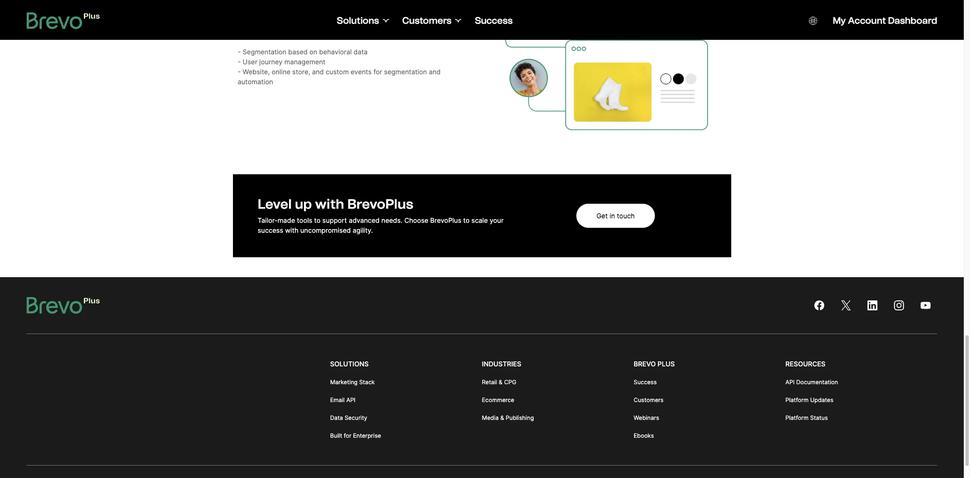 Task type: describe. For each thing, give the bounding box(es) containing it.
their
[[316, 28, 330, 36]]

management
[[285, 58, 326, 66]]

1 horizontal spatial customers link
[[634, 396, 664, 405]]

user
[[243, 58, 258, 66]]

online
[[272, 68, 291, 76]]

is
[[289, 18, 294, 26]]

security
[[345, 415, 367, 422]]

resources
[[786, 360, 826, 369]]

webinars
[[634, 415, 660, 422]]

uncompromised
[[301, 227, 351, 235]]

tailor-
[[258, 217, 278, 225]]

documentation
[[797, 379, 839, 386]]

unique.
[[296, 18, 319, 26]]

solutions
[[330, 360, 369, 369]]

custom
[[326, 68, 349, 76]]

publishing
[[506, 415, 534, 422]]

media & publishing link
[[482, 414, 534, 423]]

& for media
[[501, 415, 504, 422]]

0 vertical spatial success link
[[475, 15, 513, 27]]

my
[[833, 15, 846, 26]]

brevo
[[634, 360, 656, 369]]

my account dashboard
[[833, 15, 938, 26]]

with inside every customer is unique. deliver an individual experience with personalized content on their preferred channels.
[[422, 18, 435, 26]]

0 horizontal spatial customers
[[403, 15, 452, 26]]

2 brevo image from the top
[[27, 298, 100, 314]]

store,
[[292, 68, 310, 76]]

media & publishing
[[482, 415, 534, 422]]

marketing stack link
[[330, 379, 375, 387]]

0 vertical spatial customers link
[[403, 15, 462, 27]]

built
[[330, 433, 342, 440]]

solutions link
[[337, 15, 389, 27]]

my account dashboard link
[[833, 15, 938, 27]]

for inside - segmentation based on behavioral data - user journey management - website, online store, and custom events for segmentation and automation
[[374, 68, 382, 76]]

website,
[[243, 68, 270, 76]]

cpg
[[504, 379, 517, 386]]

platform updates
[[786, 397, 834, 404]]

behavioral
[[319, 48, 352, 56]]

api documentation
[[786, 379, 839, 386]]

2 - from the top
[[238, 58, 241, 66]]

support
[[323, 217, 347, 225]]

brevoplus inside tailor-made tools to support advanced needs. choose brevoplus to scale your success with uncompromised agility.
[[431, 217, 462, 225]]

3 - from the top
[[238, 68, 241, 76]]

& for retail
[[499, 379, 503, 386]]

media
[[482, 415, 499, 422]]

ebooks
[[634, 433, 654, 440]]

tools
[[297, 217, 313, 225]]

stack
[[359, 379, 375, 386]]

1 to from the left
[[314, 217, 321, 225]]

content
[[280, 28, 304, 36]]

built for enterprise
[[330, 433, 381, 440]]

on inside every customer is unique. deliver an individual experience with personalized content on their preferred channels.
[[306, 28, 314, 36]]

ecommerce
[[482, 397, 515, 404]]

made
[[278, 217, 295, 225]]

events
[[351, 68, 372, 76]]

2 and from the left
[[429, 68, 441, 76]]

tailor-made tools to support advanced needs. choose brevoplus to scale your success with uncompromised agility.
[[258, 217, 504, 235]]

platform status
[[786, 415, 828, 422]]

segmentation
[[384, 68, 427, 76]]

built for enterprise link
[[330, 432, 381, 440]]

success for "success" link to the top
[[475, 15, 513, 26]]

journey
[[259, 58, 283, 66]]

scale
[[472, 217, 488, 225]]

segmentation
[[243, 48, 287, 56]]

0 vertical spatial brevoplus
[[348, 196, 414, 212]]

api documentation link
[[786, 379, 839, 387]]

platform updates link
[[786, 396, 834, 405]]



Task type: vqa. For each thing, say whether or not it's contained in the screenshot.
the Deal pipelines
no



Task type: locate. For each thing, give the bounding box(es) containing it.
customers
[[403, 15, 452, 26], [634, 397, 664, 404]]

1 horizontal spatial with
[[315, 196, 344, 212]]

1 horizontal spatial for
[[374, 68, 382, 76]]

personalized
[[238, 28, 278, 36]]

facebook image
[[815, 301, 825, 311]]

& left cpg
[[499, 379, 503, 386]]

success link
[[475, 15, 513, 27], [634, 379, 657, 387]]

customer
[[257, 18, 287, 26]]

&
[[499, 379, 503, 386], [501, 415, 504, 422]]

platform for platform updates
[[786, 397, 809, 404]]

1 horizontal spatial customers
[[634, 397, 664, 404]]

1 - from the top
[[238, 48, 241, 56]]

1 horizontal spatial success
[[634, 379, 657, 386]]

0 vertical spatial platform
[[786, 397, 809, 404]]

in
[[610, 212, 615, 220]]

1 vertical spatial success link
[[634, 379, 657, 387]]

0 horizontal spatial api
[[347, 397, 356, 404]]

0 vertical spatial for
[[374, 68, 382, 76]]

your
[[490, 217, 504, 225]]

with down made
[[285, 227, 299, 235]]

api right email
[[347, 397, 356, 404]]

brevoplus up needs.
[[348, 196, 414, 212]]

platform status link
[[786, 414, 828, 423]]

with up support at the top of the page
[[315, 196, 344, 212]]

platform down platform updates link
[[786, 415, 809, 422]]

solutions
[[337, 15, 379, 26]]

brevo plus
[[634, 360, 675, 369]]

platform for platform status
[[786, 415, 809, 422]]

customers link
[[403, 15, 462, 27], [634, 396, 664, 405]]

dashboard
[[889, 15, 938, 26]]

experience
[[385, 18, 420, 26]]

platform
[[786, 397, 809, 404], [786, 415, 809, 422]]

success
[[258, 227, 283, 235]]

1 vertical spatial -
[[238, 58, 241, 66]]

1 horizontal spatial api
[[786, 379, 795, 386]]

twitter image
[[842, 301, 851, 311]]

2 horizontal spatial with
[[422, 18, 435, 26]]

brevo image
[[27, 12, 100, 29], [27, 298, 100, 314]]

success for rightmost "success" link
[[634, 379, 657, 386]]

marketing
[[330, 379, 358, 386]]

-
[[238, 48, 241, 56], [238, 58, 241, 66], [238, 68, 241, 76]]

every customer is unique. deliver an individual experience with personalized content on their preferred channels.
[[238, 18, 435, 36]]

0 horizontal spatial and
[[312, 68, 324, 76]]

to right tools
[[314, 217, 321, 225]]

2 platform from the top
[[786, 415, 809, 422]]

every
[[238, 18, 256, 26]]

1 vertical spatial customers
[[634, 397, 664, 404]]

on
[[306, 28, 314, 36], [310, 48, 318, 56]]

on up management
[[310, 48, 318, 56]]

1 vertical spatial customers link
[[634, 396, 664, 405]]

data security link
[[330, 414, 367, 423]]

& right "media"
[[501, 415, 504, 422]]

0 vertical spatial on
[[306, 28, 314, 36]]

industries
[[482, 360, 522, 369]]

1 platform from the top
[[786, 397, 809, 404]]

plus
[[658, 360, 675, 369]]

1 horizontal spatial and
[[429, 68, 441, 76]]

and right segmentation
[[429, 68, 441, 76]]

automation
[[238, 78, 273, 86]]

brevoplus right choose
[[431, 217, 462, 225]]

ecommerce link
[[482, 396, 515, 405]]

brevoplus
[[348, 196, 414, 212], [431, 217, 462, 225]]

ebooks link
[[634, 432, 654, 440]]

success
[[475, 15, 513, 26], [634, 379, 657, 386]]

1 vertical spatial brevoplus
[[431, 217, 462, 225]]

1 and from the left
[[312, 68, 324, 76]]

email
[[330, 397, 345, 404]]

2 vertical spatial -
[[238, 68, 241, 76]]

1 vertical spatial on
[[310, 48, 318, 56]]

0 vertical spatial api
[[786, 379, 795, 386]]

api down resources
[[786, 379, 795, 386]]

1 vertical spatial brevo image
[[27, 298, 100, 314]]

0 horizontal spatial to
[[314, 217, 321, 225]]

on inside - segmentation based on behavioral data - user journey management - website, online store, and custom events for segmentation and automation
[[310, 48, 318, 56]]

1 vertical spatial &
[[501, 415, 504, 422]]

0 horizontal spatial success
[[475, 15, 513, 26]]

1 vertical spatial api
[[347, 397, 356, 404]]

button image
[[809, 17, 818, 25]]

1 vertical spatial platform
[[786, 415, 809, 422]]

0 vertical spatial &
[[499, 379, 503, 386]]

level up with brevoplus
[[258, 196, 414, 212]]

data
[[354, 48, 368, 56]]

updates
[[811, 397, 834, 404]]

instagram image
[[895, 301, 905, 311]]

to
[[314, 217, 321, 225], [464, 217, 470, 225]]

and down management
[[312, 68, 324, 76]]

channels.
[[363, 28, 393, 36]]

deliver
[[321, 18, 342, 26]]

get in touch button
[[577, 204, 655, 228]]

api
[[786, 379, 795, 386], [347, 397, 356, 404]]

touch
[[617, 212, 635, 220]]

- segmentation based on behavioral data - user journey management - website, online store, and custom events for segmentation and automation
[[238, 48, 441, 86]]

- left user
[[238, 58, 241, 66]]

0 vertical spatial brevo image
[[27, 12, 100, 29]]

email api link
[[330, 396, 356, 405]]

status
[[811, 415, 828, 422]]

based
[[288, 48, 308, 56]]

- left the segmentation
[[238, 48, 241, 56]]

youtube image
[[921, 301, 931, 311]]

0 vertical spatial -
[[238, 48, 241, 56]]

0 vertical spatial customers
[[403, 15, 452, 26]]

to left the scale
[[464, 217, 470, 225]]

enterprise
[[353, 433, 381, 440]]

0 horizontal spatial with
[[285, 227, 299, 235]]

0 horizontal spatial brevoplus
[[348, 196, 414, 212]]

webinars link
[[634, 414, 660, 423]]

level
[[258, 196, 292, 212]]

data
[[330, 415, 343, 422]]

1 horizontal spatial brevoplus
[[431, 217, 462, 225]]

retail
[[482, 379, 497, 386]]

2 vertical spatial with
[[285, 227, 299, 235]]

and
[[312, 68, 324, 76], [429, 68, 441, 76]]

data security
[[330, 415, 367, 422]]

1 vertical spatial with
[[315, 196, 344, 212]]

preferred
[[332, 28, 361, 36]]

needs.
[[382, 217, 403, 225]]

retail & cpg
[[482, 379, 517, 386]]

2 to from the left
[[464, 217, 470, 225]]

- left website,
[[238, 68, 241, 76]]

platform up platform status
[[786, 397, 809, 404]]

1 horizontal spatial success link
[[634, 379, 657, 387]]

1 horizontal spatial to
[[464, 217, 470, 225]]

email api
[[330, 397, 356, 404]]

an
[[344, 18, 352, 26]]

0 horizontal spatial customers link
[[403, 15, 462, 27]]

0 horizontal spatial for
[[344, 433, 352, 440]]

get in touch
[[597, 212, 635, 220]]

for right events
[[374, 68, 382, 76]]

on down unique.
[[306, 28, 314, 36]]

1 brevo image from the top
[[27, 12, 100, 29]]

get
[[597, 212, 608, 220]]

with right experience
[[422, 18, 435, 26]]

account
[[849, 15, 887, 26]]

with inside tailor-made tools to support advanced needs. choose brevoplus to scale your success with uncompromised agility.
[[285, 227, 299, 235]]

up
[[295, 196, 312, 212]]

retail & cpg link
[[482, 379, 517, 387]]

1 vertical spatial success
[[634, 379, 657, 386]]

1 vertical spatial for
[[344, 433, 352, 440]]

with
[[422, 18, 435, 26], [315, 196, 344, 212], [285, 227, 299, 235]]

0 vertical spatial with
[[422, 18, 435, 26]]

advanced
[[349, 217, 380, 225]]

for right built
[[344, 433, 352, 440]]

choose
[[405, 217, 429, 225]]

marketing stack
[[330, 379, 375, 386]]

linkedin image
[[868, 301, 878, 311]]

0 horizontal spatial success link
[[475, 15, 513, 27]]

0 vertical spatial success
[[475, 15, 513, 26]]

agility.
[[353, 227, 373, 235]]

individual
[[354, 18, 383, 26]]



